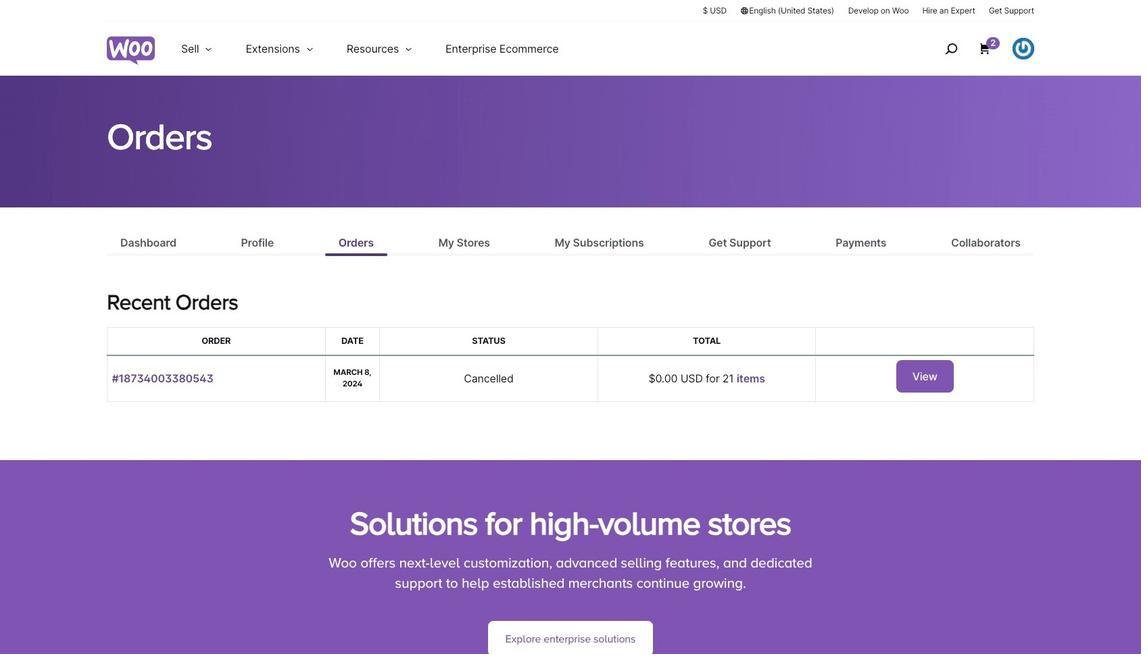 Task type: locate. For each thing, give the bounding box(es) containing it.
open account menu image
[[1013, 38, 1034, 59]]

search image
[[940, 38, 962, 59]]



Task type: describe. For each thing, give the bounding box(es) containing it.
service navigation menu element
[[916, 27, 1034, 71]]



Task type: vqa. For each thing, say whether or not it's contained in the screenshot.
Open account menu icon
yes



